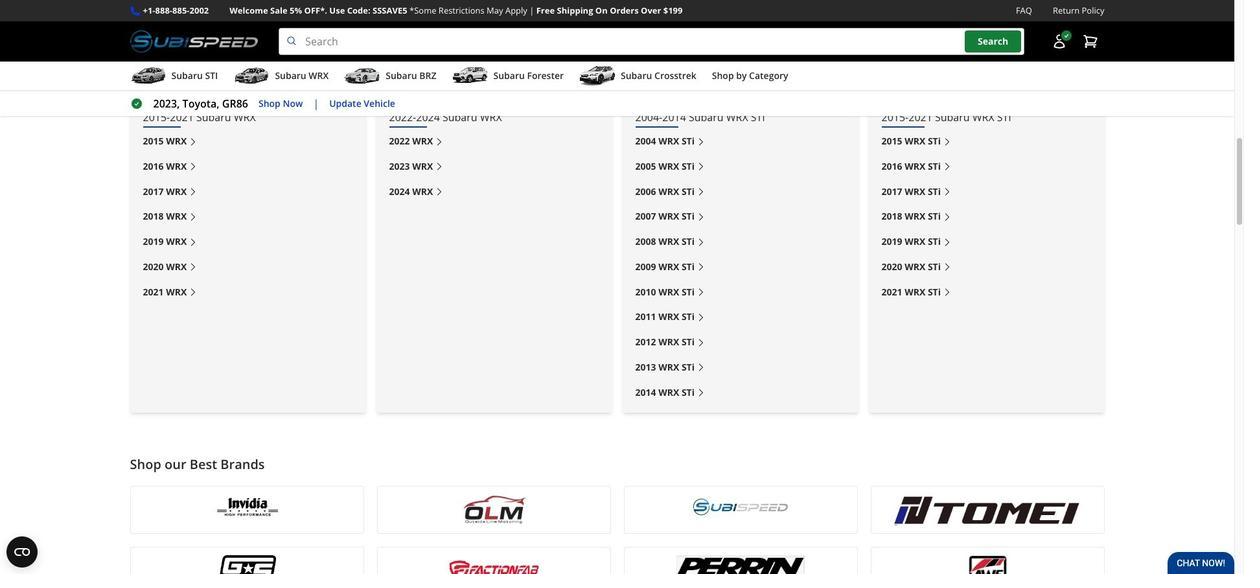 Task type: describe. For each thing, give the bounding box(es) containing it.
factionfab logo image
[[385, 555, 602, 574]]

2015-21 wrx mods image
[[130, 0, 366, 98]]

button image
[[1052, 34, 1067, 49]]

invidia logo image
[[138, 494, 355, 526]]

wrx sti mods image
[[622, 0, 858, 98]]

2015-2021 wrx sti aftermarket parts image
[[869, 0, 1105, 98]]



Task type: vqa. For each thing, say whether or not it's contained in the screenshot.
a subaru crosstrek Thumbnail Image
yes



Task type: locate. For each thing, give the bounding box(es) containing it.
a subaru sti thumbnail image image
[[130, 66, 166, 86]]

perrin logo image
[[632, 555, 849, 574]]

a subaru wrx thumbnail image image
[[234, 66, 270, 86]]

olm logo image
[[385, 494, 602, 526]]

subispeed logo image
[[130, 28, 258, 55]]

a subaru forester thumbnail image image
[[452, 66, 488, 86]]

subispeed logo image
[[632, 494, 849, 526]]

awe tuning logo image
[[879, 555, 1096, 574]]

tomei logo image
[[879, 494, 1096, 526]]

2022-2024 wrx mods image
[[376, 0, 612, 98]]

search input field
[[279, 28, 1024, 55]]

open widget image
[[6, 537, 38, 568]]

grimmspeed logo image
[[138, 555, 355, 574]]

a subaru crosstrek thumbnail image image
[[579, 66, 616, 86]]

a subaru brz thumbnail image image
[[344, 66, 381, 86]]



